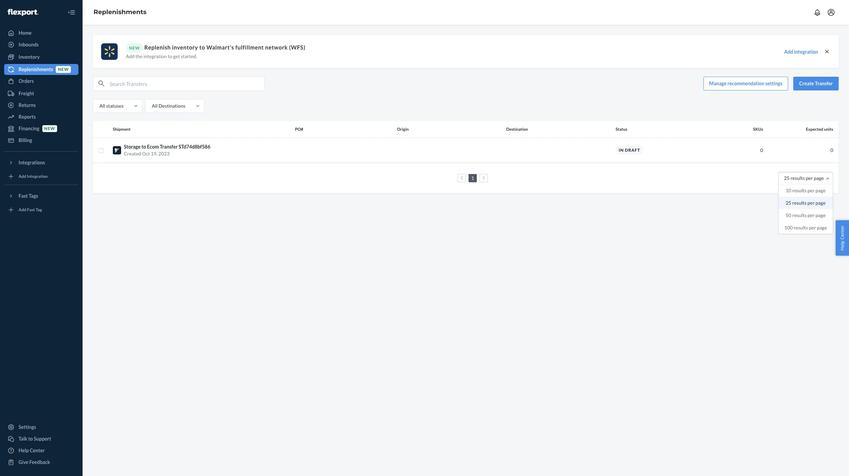 Task type: vqa. For each thing, say whether or not it's contained in the screenshot.
1st 'All' from the right
yes



Task type: locate. For each thing, give the bounding box(es) containing it.
1 horizontal spatial new
[[58, 67, 69, 72]]

to left get
[[168, 53, 172, 59]]

1 vertical spatial 25
[[786, 200, 792, 206]]

integration
[[27, 174, 48, 179]]

new for replenishments
[[58, 67, 69, 72]]

0
[[761, 147, 764, 153], [831, 147, 834, 153]]

close image
[[824, 48, 831, 55]]

page up 100 results per page at top
[[816, 212, 826, 218]]

in
[[619, 148, 624, 153]]

2 0 from the left
[[831, 147, 834, 153]]

list box
[[779, 184, 834, 234]]

per up 10 results per page
[[806, 175, 814, 181]]

per for 50 results per page option
[[808, 212, 815, 218]]

25 results per page for 25 results per page option to the bottom
[[786, 200, 826, 206]]

0 vertical spatial 25 results per page
[[785, 175, 825, 181]]

per up 100 results per page at top
[[808, 212, 815, 218]]

settings link
[[4, 422, 79, 433]]

results for 50 results per page option
[[793, 212, 807, 218]]

1 horizontal spatial integration
[[795, 49, 819, 55]]

expected
[[807, 127, 824, 132]]

to right talk
[[28, 436, 33, 442]]

returns link
[[4, 100, 79, 111]]

give feedback
[[19, 460, 50, 466]]

fast left tags
[[19, 193, 28, 199]]

transfer up 2023
[[160, 144, 178, 150]]

help center button
[[836, 221, 850, 256]]

50 results per page option
[[779, 209, 834, 222]]

0 down units
[[831, 147, 834, 153]]

freight
[[19, 91, 34, 96]]

1 all from the left
[[100, 103, 105, 109]]

25 up the 10
[[785, 175, 790, 181]]

center inside "button"
[[840, 226, 846, 240]]

reports
[[19, 114, 36, 120]]

per down 50 results per page option
[[810, 225, 817, 231]]

replenishments link
[[94, 8, 147, 16]]

0 horizontal spatial all
[[100, 103, 105, 109]]

page for 100 results per page option
[[818, 225, 828, 231]]

0 horizontal spatial help
[[19, 448, 29, 454]]

open notifications image
[[814, 8, 822, 17]]

25 results per page option
[[785, 175, 825, 181], [779, 197, 834, 209]]

1 vertical spatial fast
[[27, 207, 35, 213]]

all left destinations
[[152, 103, 158, 109]]

0 vertical spatial center
[[840, 226, 846, 240]]

add for add integration
[[19, 174, 26, 179]]

destination
[[507, 127, 528, 132]]

0 horizontal spatial transfer
[[160, 144, 178, 150]]

manage
[[710, 81, 727, 86]]

1 horizontal spatial help
[[840, 241, 846, 251]]

0 vertical spatial transfer
[[816, 81, 834, 86]]

25 results per page up 10 results per page
[[785, 175, 825, 181]]

results right 50
[[793, 212, 807, 218]]

fast
[[19, 193, 28, 199], [27, 207, 35, 213]]

1 vertical spatial 25 results per page
[[786, 200, 826, 206]]

0 horizontal spatial center
[[30, 448, 45, 454]]

page for 50 results per page option
[[816, 212, 826, 218]]

1 horizontal spatial all
[[152, 103, 158, 109]]

per
[[806, 175, 814, 181], [808, 187, 815, 193], [808, 200, 815, 206], [808, 212, 815, 218], [810, 225, 817, 231]]

new down reports link
[[44, 126, 55, 131]]

created
[[124, 151, 141, 156]]

add for add the integration to get started.
[[126, 53, 135, 59]]

orders link
[[4, 76, 79, 87]]

integration down "replenish"
[[144, 53, 167, 59]]

0 horizontal spatial 0
[[761, 147, 764, 153]]

0 vertical spatial help
[[840, 241, 846, 251]]

1 vertical spatial new
[[44, 126, 55, 131]]

page
[[815, 175, 825, 181], [816, 187, 826, 193], [816, 200, 826, 206], [816, 212, 826, 218], [818, 225, 828, 231]]

1 horizontal spatial 0
[[831, 147, 834, 153]]

results right 100
[[794, 225, 809, 231]]

units
[[825, 127, 834, 132]]

manage recommendation settings
[[710, 81, 783, 86]]

to inside storage to ecom transfer std74d8bf586 created oct 19, 2023
[[142, 144, 146, 150]]

new
[[58, 67, 69, 72], [44, 126, 55, 131]]

add integration link
[[4, 171, 79, 182]]

page up 50 results per page in the right of the page
[[816, 187, 826, 193]]

25 results per page for the topmost 25 results per page option
[[785, 175, 825, 181]]

1 vertical spatial center
[[30, 448, 45, 454]]

19,
[[151, 151, 158, 156]]

integrations
[[19, 160, 45, 166]]

add integration
[[19, 174, 48, 179]]

per for 10 results per page option
[[808, 187, 815, 193]]

tag
[[36, 207, 42, 213]]

per down 10 results per page option
[[808, 200, 815, 206]]

add integration button
[[785, 48, 819, 55]]

square image
[[98, 148, 104, 154]]

transfer
[[816, 81, 834, 86], [160, 144, 178, 150]]

integration
[[795, 49, 819, 55], [144, 53, 167, 59]]

walmart's
[[207, 44, 234, 51]]

integration left close icon
[[795, 49, 819, 55]]

0 vertical spatial 25
[[785, 175, 790, 181]]

1 horizontal spatial transfer
[[816, 81, 834, 86]]

0 horizontal spatial replenishments
[[19, 66, 53, 72]]

1 horizontal spatial center
[[840, 226, 846, 240]]

settings
[[766, 81, 783, 86]]

shipment
[[113, 127, 131, 132]]

25 results per page inside option
[[786, 200, 826, 206]]

0 down skus
[[761, 147, 764, 153]]

help center inside help center link
[[19, 448, 45, 454]]

reports link
[[4, 112, 79, 123]]

to
[[200, 44, 205, 51], [168, 53, 172, 59], [142, 144, 146, 150], [28, 436, 33, 442]]

transfer right create
[[816, 81, 834, 86]]

add the integration to get started.
[[126, 53, 197, 59]]

all for all destinations
[[152, 103, 158, 109]]

25 results per page down 10 results per page option
[[786, 200, 826, 206]]

create transfer link
[[794, 77, 839, 91]]

0 vertical spatial new
[[58, 67, 69, 72]]

help center
[[840, 226, 846, 251], [19, 448, 45, 454]]

open account menu image
[[828, 8, 836, 17]]

all
[[100, 103, 105, 109], [152, 103, 158, 109]]

per for 100 results per page option
[[810, 225, 817, 231]]

0 vertical spatial 25 results per page option
[[785, 175, 825, 181]]

std74d8bf586
[[179, 144, 210, 150]]

add inside button
[[785, 49, 794, 55]]

25 down the 10
[[786, 200, 792, 206]]

25 results per page option up 50 results per page in the right of the page
[[779, 197, 834, 209]]

results right the 10
[[793, 187, 807, 193]]

0 vertical spatial help center
[[840, 226, 846, 251]]

fast left "tag"
[[27, 207, 35, 213]]

the
[[136, 53, 143, 59]]

1 vertical spatial transfer
[[160, 144, 178, 150]]

None field
[[799, 172, 806, 184]]

recommendation
[[728, 81, 765, 86]]

expected units
[[807, 127, 834, 132]]

flexport logo image
[[8, 9, 38, 16]]

talk to support button
[[4, 434, 79, 445]]

oct
[[142, 151, 150, 156]]

0 vertical spatial fast
[[19, 193, 28, 199]]

manage recommendation settings link
[[704, 77, 789, 91]]

transfer inside storage to ecom transfer std74d8bf586 created oct 19, 2023
[[160, 144, 178, 150]]

integrations button
[[4, 157, 79, 168]]

2 all from the left
[[152, 103, 158, 109]]

1 horizontal spatial help center
[[840, 226, 846, 251]]

help
[[840, 241, 846, 251], [19, 448, 29, 454]]

fast tags button
[[4, 191, 79, 202]]

0 vertical spatial replenishments
[[94, 8, 147, 16]]

results
[[791, 175, 806, 181], [793, 187, 807, 193], [793, 200, 807, 206], [793, 212, 807, 218], [794, 225, 809, 231]]

25 results per page option up 10 results per page
[[785, 175, 825, 181]]

1 vertical spatial help center
[[19, 448, 45, 454]]

talk
[[19, 436, 27, 442]]

skus
[[754, 127, 764, 132]]

25
[[785, 175, 790, 181], [786, 200, 792, 206]]

all left statuses
[[100, 103, 105, 109]]

1 vertical spatial replenishments
[[19, 66, 53, 72]]

2023
[[158, 151, 170, 156]]

results down 10 results per page option
[[793, 200, 807, 206]]

to up oct
[[142, 144, 146, 150]]

per right the 10
[[808, 187, 815, 193]]

page down 50 results per page option
[[818, 225, 828, 231]]

0 horizontal spatial new
[[44, 126, 55, 131]]

new up orders link
[[58, 67, 69, 72]]

add
[[785, 49, 794, 55], [126, 53, 135, 59], [19, 174, 26, 179], [19, 207, 26, 213]]

0 horizontal spatial help center
[[19, 448, 45, 454]]

returns
[[19, 102, 36, 108]]



Task type: describe. For each thing, give the bounding box(es) containing it.
talk to support
[[19, 436, 51, 442]]

storage
[[124, 144, 141, 150]]

list box containing 10 results per page
[[779, 184, 834, 234]]

create
[[800, 81, 815, 86]]

draft
[[625, 148, 641, 153]]

storage to ecom transfer std74d8bf586 created oct 19, 2023
[[124, 144, 210, 156]]

inventory link
[[4, 52, 79, 63]]

page up 10 results per page
[[815, 175, 825, 181]]

new for financing
[[44, 126, 55, 131]]

add fast tag link
[[4, 205, 79, 216]]

10 results per page
[[786, 187, 826, 193]]

feedback
[[29, 460, 50, 466]]

manage recommendation settings button
[[704, 77, 789, 91]]

(wfs)
[[289, 44, 306, 51]]

add for add fast tag
[[19, 207, 26, 213]]

settings
[[19, 425, 36, 430]]

all statuses
[[100, 103, 124, 109]]

po#
[[295, 127, 304, 132]]

results up 10 results per page
[[791, 175, 806, 181]]

100
[[785, 225, 793, 231]]

network
[[265, 44, 288, 51]]

tags
[[29, 193, 38, 199]]

help inside "button"
[[840, 241, 846, 251]]

fulfillment
[[236, 44, 264, 51]]

add fast tag
[[19, 207, 42, 213]]

per for the topmost 25 results per page option
[[806, 175, 814, 181]]

Search Transfers text field
[[110, 77, 265, 91]]

create transfer button
[[794, 77, 839, 91]]

page for 10 results per page option
[[816, 187, 826, 193]]

inventory
[[172, 44, 198, 51]]

financing
[[19, 126, 39, 132]]

give
[[19, 460, 28, 466]]

give feedback button
[[4, 457, 79, 468]]

1 vertical spatial 25 results per page option
[[779, 197, 834, 209]]

new
[[129, 45, 140, 51]]

integration inside add integration button
[[795, 49, 819, 55]]

ecom
[[147, 144, 159, 150]]

close navigation image
[[67, 8, 76, 17]]

per for 25 results per page option to the bottom
[[808, 200, 815, 206]]

10 results per page option
[[779, 184, 834, 197]]

1 horizontal spatial replenishments
[[94, 8, 147, 16]]

orders
[[19, 78, 34, 84]]

origin
[[397, 127, 409, 132]]

billing
[[19, 137, 32, 143]]

create transfer
[[800, 81, 834, 86]]

get
[[173, 53, 180, 59]]

home link
[[4, 28, 79, 39]]

1 0 from the left
[[761, 147, 764, 153]]

replenish inventory to walmart's fulfillment network (wfs)
[[144, 44, 306, 51]]

50 results per page
[[786, 212, 826, 218]]

in draft
[[619, 148, 641, 153]]

1 link
[[470, 175, 476, 181]]

inbounds link
[[4, 39, 79, 50]]

inbounds
[[19, 42, 39, 48]]

replenish
[[144, 44, 171, 51]]

billing link
[[4, 135, 79, 146]]

1 vertical spatial help
[[19, 448, 29, 454]]

transfer inside create transfer button
[[816, 81, 834, 86]]

fast inside dropdown button
[[19, 193, 28, 199]]

100 results per page
[[785, 225, 828, 231]]

help center link
[[4, 446, 79, 457]]

all for all statuses
[[100, 103, 105, 109]]

help center inside "button"
[[840, 226, 846, 251]]

inventory
[[19, 54, 40, 60]]

statuses
[[106, 103, 124, 109]]

status
[[616, 127, 628, 132]]

to right inventory at the left of page
[[200, 44, 205, 51]]

25 inside list box
[[786, 200, 792, 206]]

chevron left image
[[461, 176, 464, 181]]

started.
[[181, 53, 197, 59]]

fast tags
[[19, 193, 38, 199]]

to inside button
[[28, 436, 33, 442]]

home
[[19, 30, 32, 36]]

1
[[472, 175, 474, 181]]

all destinations
[[152, 103, 186, 109]]

0 horizontal spatial integration
[[144, 53, 167, 59]]

50
[[786, 212, 792, 218]]

support
[[34, 436, 51, 442]]

results for 10 results per page option
[[793, 187, 807, 193]]

chevron right image
[[483, 176, 486, 181]]

destinations
[[159, 103, 186, 109]]

add for add integration
[[785, 49, 794, 55]]

add integration
[[785, 49, 819, 55]]

page down 10 results per page option
[[816, 200, 826, 206]]

100 results per page option
[[779, 222, 834, 234]]

10
[[786, 187, 792, 193]]

freight link
[[4, 88, 79, 99]]

results for 100 results per page option
[[794, 225, 809, 231]]



